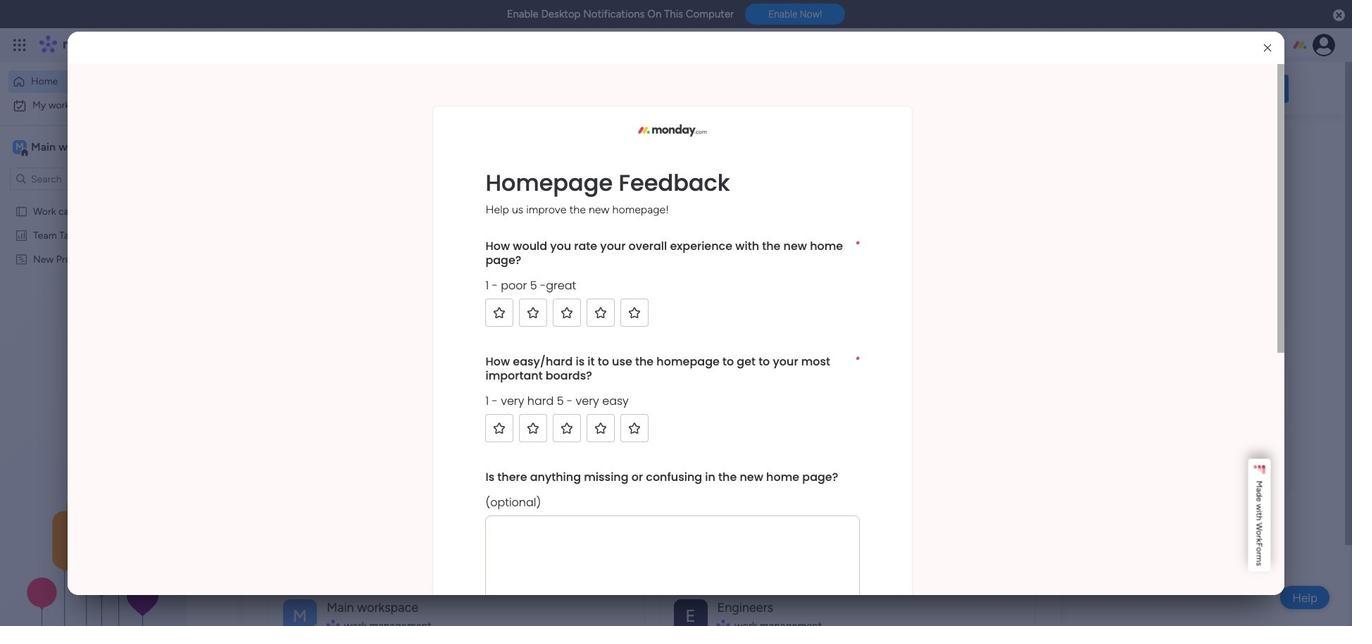 Task type: vqa. For each thing, say whether or not it's contained in the screenshot.
the leftmost lottie animation image
yes



Task type: describe. For each thing, give the bounding box(es) containing it.
0 vertical spatial option
[[8, 70, 171, 93]]

dapulse close image
[[1333, 8, 1345, 23]]

1 add to favorites image from the left
[[424, 286, 438, 300]]

Search in workspace field
[[30, 171, 118, 187]]

select product image
[[13, 38, 27, 52]]

0 vertical spatial lottie animation element
[[679, 62, 1075, 116]]

templates image image
[[1090, 135, 1276, 232]]

1 workspace image from the left
[[283, 599, 317, 626]]

public dashboard image
[[15, 228, 28, 242]]

getting started element
[[1078, 365, 1289, 421]]

public board image inside 'quick search results' list box
[[471, 285, 487, 301]]

workspace selection element
[[10, 136, 121, 158]]



Task type: locate. For each thing, give the bounding box(es) containing it.
2 workspace image from the left
[[674, 599, 708, 626]]

workspace image
[[283, 599, 317, 626], [674, 599, 708, 626]]

lottie animation element
[[679, 62, 1075, 116], [0, 484, 180, 626]]

0 horizontal spatial add to favorites image
[[424, 286, 438, 300]]

help center element
[[1078, 432, 1289, 488]]

1 image
[[1144, 29, 1157, 45]]

jacob simon image
[[1313, 34, 1336, 56]]

help image
[[1261, 38, 1275, 52]]

1 vertical spatial public board image
[[471, 285, 487, 301]]

public board image
[[15, 204, 28, 218], [471, 285, 487, 301]]

lottie animation image
[[679, 62, 1075, 116], [0, 484, 180, 626]]

add to favorites image
[[424, 286, 438, 300], [617, 286, 631, 300]]

1 horizontal spatial workspace image
[[674, 599, 708, 626]]

0 vertical spatial lottie animation image
[[679, 62, 1075, 116]]

0 horizontal spatial workspace image
[[283, 599, 317, 626]]

0 horizontal spatial lottie animation image
[[0, 484, 180, 626]]

1 vertical spatial lottie animation image
[[0, 484, 180, 626]]

2 add to favorites image from the left
[[617, 286, 631, 300]]

list box
[[0, 196, 180, 461]]

1 horizontal spatial lottie animation image
[[679, 62, 1075, 116]]

0 vertical spatial public board image
[[15, 204, 28, 218]]

option
[[8, 70, 171, 93], [8, 94, 171, 117], [0, 198, 180, 201]]

1 horizontal spatial public board image
[[471, 285, 487, 301]]

quick search results list box
[[260, 160, 1044, 347]]

2 vertical spatial option
[[0, 198, 180, 201]]

0 horizontal spatial lottie animation element
[[0, 484, 180, 626]]

1 horizontal spatial add to favorites image
[[617, 286, 631, 300]]

1 horizontal spatial lottie animation element
[[679, 62, 1075, 116]]

1 vertical spatial lottie animation element
[[0, 484, 180, 626]]

1 vertical spatial option
[[8, 94, 171, 117]]

0 horizontal spatial public board image
[[15, 204, 28, 218]]



